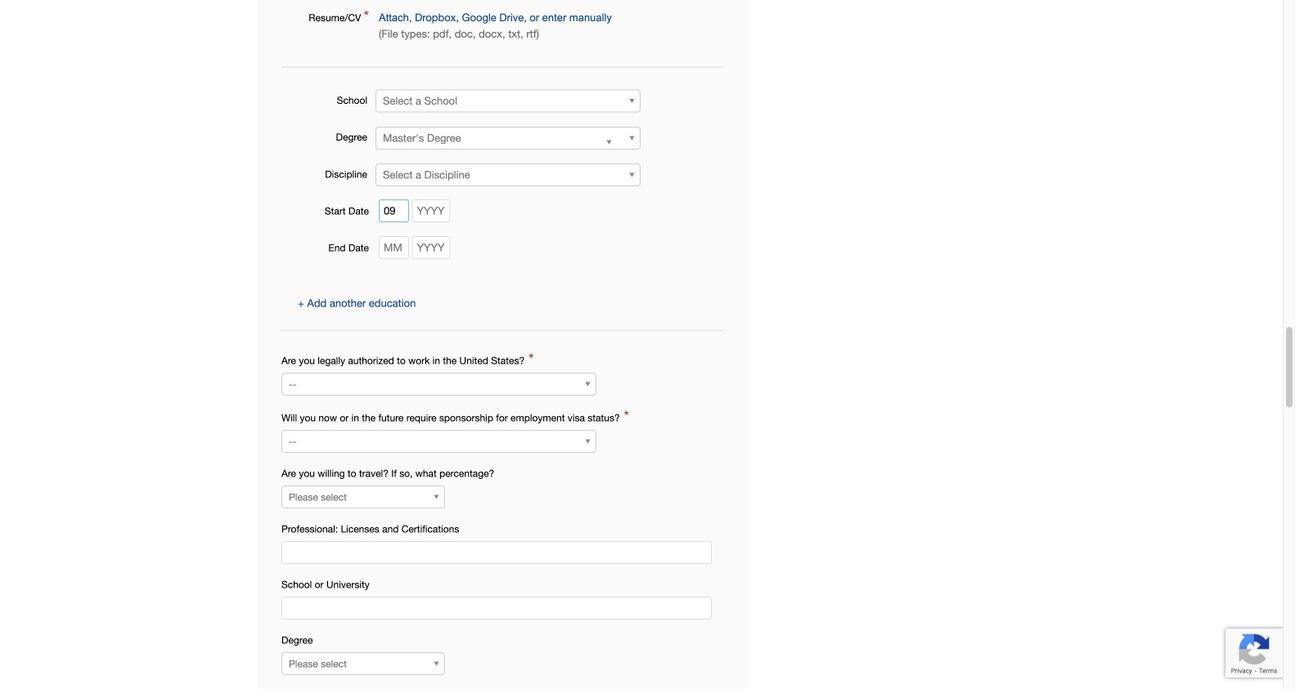 Task type: vqa. For each thing, say whether or not it's contained in the screenshot.
Education Start Year text field
yes



Task type: describe. For each thing, give the bounding box(es) containing it.
Education Start Month text field
[[379, 200, 409, 223]]

Education End Month text field
[[379, 236, 409, 259]]

Education Start Year text field
[[412, 200, 451, 223]]



Task type: locate. For each thing, give the bounding box(es) containing it.
None text field
[[281, 597, 712, 620]]

None text field
[[281, 542, 712, 565]]

Education End Year text field
[[412, 236, 451, 259]]



